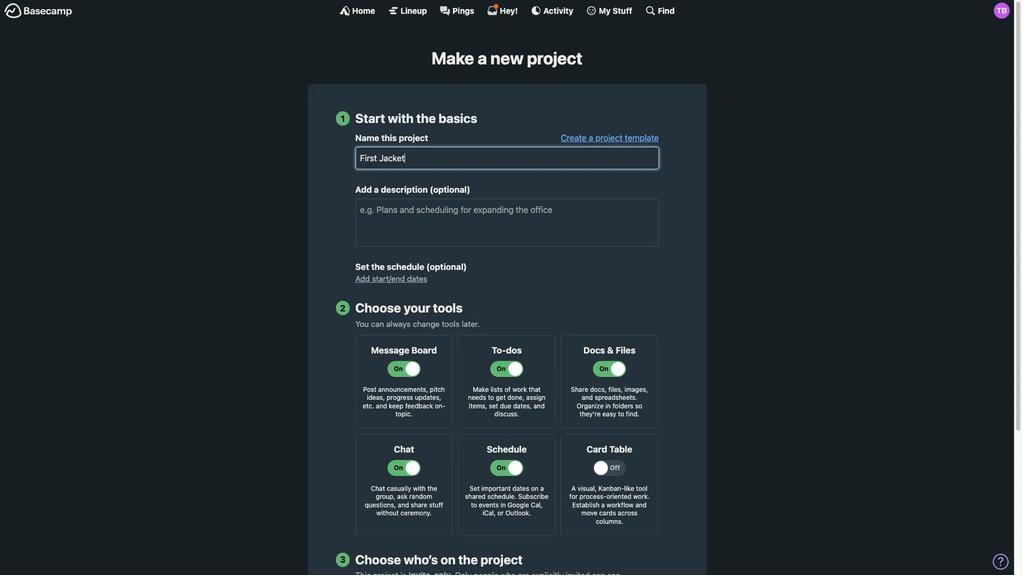 Task type: describe. For each thing, give the bounding box(es) containing it.
share docs, files, images, and spreadsheets. organize in folders so they're easy to find.
[[571, 385, 648, 418]]

stuff
[[429, 501, 444, 509]]

dates inside set important dates on a shared schedule. subscribe to events in google cal, ical, or outlook.
[[513, 485, 530, 493]]

and inside share docs, files, images, and spreadsheets. organize in folders so they're easy to find.
[[582, 394, 593, 402]]

kanban-
[[599, 485, 624, 493]]

switch accounts image
[[4, 3, 72, 19]]

docs & files
[[584, 345, 636, 356]]

lists
[[491, 385, 503, 393]]

like
[[624, 485, 635, 493]]

description
[[381, 185, 428, 195]]

and inside make lists of work that needs to get done, assign items, set due dates, and discuss.
[[534, 402, 545, 410]]

announcements,
[[378, 385, 428, 393]]

activity
[[544, 6, 574, 15]]

schedule
[[487, 444, 527, 455]]

0 vertical spatial with
[[388, 111, 414, 126]]

pitch
[[430, 385, 445, 393]]

google
[[508, 501, 529, 509]]

home link
[[340, 5, 375, 16]]

choose who's on the project
[[356, 552, 523, 567]]

workflow
[[607, 501, 634, 509]]

project down start with the basics on the left top of the page
[[399, 133, 428, 143]]

card
[[587, 444, 608, 455]]

ask
[[397, 493, 408, 501]]

change
[[413, 319, 440, 328]]

set the schedule (optional) add start/end dates
[[356, 262, 467, 283]]

casually
[[387, 485, 411, 493]]

visual,
[[578, 485, 597, 493]]

post
[[363, 385, 377, 393]]

start with the basics
[[356, 111, 478, 126]]

who's
[[404, 552, 438, 567]]

random
[[409, 493, 432, 501]]

docs,
[[590, 385, 607, 393]]

events
[[479, 501, 499, 509]]

in inside set important dates on a shared schedule. subscribe to events in google cal, ical, or outlook.
[[501, 501, 506, 509]]

start
[[356, 111, 385, 126]]

make for make lists of work that needs to get done, assign items, set due dates, and discuss.
[[473, 385, 489, 393]]

progress
[[387, 394, 413, 402]]

new
[[491, 48, 524, 68]]

a for make
[[478, 48, 487, 68]]

a visual, kanban-like tool for process-oriented work. establish a workflow and move cards across columns.
[[570, 485, 650, 526]]

make a new project
[[432, 48, 583, 68]]

a for create
[[589, 133, 594, 143]]

Add a description (optional) text field
[[356, 199, 659, 247]]

set for the
[[356, 262, 369, 272]]

and inside a visual, kanban-like tool for process-oriented work. establish a workflow and move cards across columns.
[[636, 501, 647, 509]]

tool
[[636, 485, 648, 493]]

topic.
[[396, 410, 413, 418]]

find
[[658, 6, 675, 15]]

my
[[599, 6, 611, 15]]

1 vertical spatial tools
[[442, 319, 460, 328]]

message
[[371, 345, 410, 356]]

0 vertical spatial tools
[[433, 301, 463, 315]]

a inside a visual, kanban-like tool for process-oriented work. establish a workflow and move cards across columns.
[[602, 501, 605, 509]]

project down the activity link
[[527, 48, 583, 68]]

post announcements, pitch ideas, progress updates, etc. and keep feedback on- topic.
[[363, 385, 446, 418]]

the left basics
[[417, 111, 436, 126]]

ideas,
[[367, 394, 385, 402]]

to inside share docs, files, images, and spreadsheets. organize in folders so they're easy to find.
[[618, 410, 625, 418]]

0 horizontal spatial on
[[441, 552, 456, 567]]

find.
[[626, 410, 640, 418]]

to-
[[492, 345, 506, 356]]

dates,
[[513, 402, 532, 410]]

cards
[[600, 509, 616, 517]]

to inside make lists of work that needs to get done, assign items, set due dates, and discuss.
[[488, 394, 494, 402]]

shared
[[465, 493, 486, 501]]

updates,
[[415, 394, 441, 402]]

2
[[340, 303, 346, 313]]

pings button
[[440, 5, 475, 16]]

hey!
[[500, 6, 518, 15]]

of
[[505, 385, 511, 393]]

without
[[377, 509, 399, 517]]

share
[[411, 501, 428, 509]]

the inside set the schedule (optional) add start/end dates
[[371, 262, 385, 272]]

columns.
[[596, 518, 623, 526]]

board
[[412, 345, 437, 356]]

outlook.
[[506, 509, 531, 517]]

chat for chat
[[394, 444, 414, 455]]

card table
[[587, 444, 633, 455]]

images,
[[625, 385, 648, 393]]

needs
[[468, 394, 486, 402]]

items,
[[469, 402, 487, 410]]

1 add from the top
[[356, 185, 372, 195]]

create a project template link
[[561, 133, 659, 143]]

create a project template
[[561, 133, 659, 143]]

the inside chat casually with the group, ask random questions, and share stuff without ceremony.
[[428, 485, 437, 493]]

start/end
[[372, 274, 405, 283]]

(optional) for add a description (optional)
[[430, 185, 471, 195]]

(optional) for set the schedule (optional) add start/end dates
[[427, 262, 467, 272]]

1
[[341, 113, 345, 124]]

dates inside set the schedule (optional) add start/end dates
[[407, 274, 428, 283]]

this
[[382, 133, 397, 143]]

to-dos
[[492, 345, 522, 356]]

to inside set important dates on a shared schedule. subscribe to events in google cal, ical, or outlook.
[[471, 501, 477, 509]]



Task type: vqa. For each thing, say whether or not it's contained in the screenshot.


Task type: locate. For each thing, give the bounding box(es) containing it.
a up subscribe
[[541, 485, 544, 493]]

on inside set important dates on a shared schedule. subscribe to events in google cal, ical, or outlook.
[[531, 485, 539, 493]]

1 vertical spatial (optional)
[[427, 262, 467, 272]]

0 vertical spatial chat
[[394, 444, 414, 455]]

name
[[356, 133, 380, 143]]

(optional) right description
[[430, 185, 471, 195]]

you can always change tools later.
[[356, 319, 480, 328]]

they're
[[580, 410, 601, 418]]

chat down topic.
[[394, 444, 414, 455]]

with inside chat casually with the group, ask random questions, and share stuff without ceremony.
[[413, 485, 426, 493]]

on up subscribe
[[531, 485, 539, 493]]

project left template
[[596, 133, 623, 143]]

in up easy
[[606, 402, 611, 410]]

table
[[610, 444, 633, 455]]

1 vertical spatial chat
[[371, 485, 385, 493]]

a inside set important dates on a shared schedule. subscribe to events in google cal, ical, or outlook.
[[541, 485, 544, 493]]

etc.
[[363, 402, 374, 410]]

0 vertical spatial add
[[356, 185, 372, 195]]

0 horizontal spatial dates
[[407, 274, 428, 283]]

choose right '3'
[[356, 552, 401, 567]]

0 vertical spatial choose
[[356, 301, 401, 315]]

template
[[625, 133, 659, 143]]

project down or
[[481, 552, 523, 567]]

to down folders on the bottom right of the page
[[618, 410, 625, 418]]

in inside share docs, files, images, and spreadsheets. organize in folders so they're easy to find.
[[606, 402, 611, 410]]

and up organize
[[582, 394, 593, 402]]

0 vertical spatial on
[[531, 485, 539, 493]]

2 add from the top
[[356, 274, 370, 283]]

a right create
[[589, 133, 594, 143]]

create
[[561, 133, 587, 143]]

organize
[[577, 402, 604, 410]]

or
[[498, 509, 504, 517]]

0 horizontal spatial in
[[501, 501, 506, 509]]

ceremony.
[[401, 509, 432, 517]]

dos
[[506, 345, 522, 356]]

1 vertical spatial in
[[501, 501, 506, 509]]

add a description (optional)
[[356, 185, 471, 195]]

1 horizontal spatial in
[[606, 402, 611, 410]]

0 horizontal spatial to
[[471, 501, 477, 509]]

add
[[356, 185, 372, 195], [356, 274, 370, 283]]

my stuff button
[[586, 5, 633, 16]]

the
[[417, 111, 436, 126], [371, 262, 385, 272], [428, 485, 437, 493], [459, 552, 478, 567]]

discuss.
[[495, 410, 519, 418]]

chat inside chat casually with the group, ask random questions, and share stuff without ceremony.
[[371, 485, 385, 493]]

get
[[496, 394, 506, 402]]

(optional)
[[430, 185, 471, 195], [427, 262, 467, 272]]

0 vertical spatial to
[[488, 394, 494, 402]]

1 choose from the top
[[356, 301, 401, 315]]

(optional) inside set the schedule (optional) add start/end dates
[[427, 262, 467, 272]]

make up needs
[[473, 385, 489, 393]]

find button
[[645, 5, 675, 16]]

0 vertical spatial in
[[606, 402, 611, 410]]

and down assign
[[534, 402, 545, 410]]

tools left later.
[[442, 319, 460, 328]]

choose for choose your tools
[[356, 301, 401, 315]]

across
[[618, 509, 638, 517]]

make down pings popup button
[[432, 48, 474, 68]]

dates down schedule
[[407, 274, 428, 283]]

move
[[582, 509, 598, 517]]

and down work.
[[636, 501, 647, 509]]

0 vertical spatial dates
[[407, 274, 428, 283]]

1 horizontal spatial to
[[488, 394, 494, 402]]

a left description
[[374, 185, 379, 195]]

dates
[[407, 274, 428, 283], [513, 485, 530, 493]]

a
[[572, 485, 576, 493]]

lineup
[[401, 6, 427, 15]]

later.
[[462, 319, 480, 328]]

in
[[606, 402, 611, 410], [501, 501, 506, 509]]

and inside chat casually with the group, ask random questions, and share stuff without ceremony.
[[398, 501, 409, 509]]

1 vertical spatial add
[[356, 274, 370, 283]]

1 vertical spatial choose
[[356, 552, 401, 567]]

to down shared
[[471, 501, 477, 509]]

docs
[[584, 345, 605, 356]]

a up cards
[[602, 501, 605, 509]]

Name this project text field
[[356, 147, 659, 169]]

add inside set the schedule (optional) add start/end dates
[[356, 274, 370, 283]]

set inside set the schedule (optional) add start/end dates
[[356, 262, 369, 272]]

set for important
[[470, 485, 480, 493]]

1 vertical spatial with
[[413, 485, 426, 493]]

2 choose from the top
[[356, 552, 401, 567]]

the up start/end
[[371, 262, 385, 272]]

pings
[[453, 6, 475, 15]]

choose your tools
[[356, 301, 463, 315]]

name this project
[[356, 133, 428, 143]]

set inside set important dates on a shared schedule. subscribe to events in google cal, ical, or outlook.
[[470, 485, 480, 493]]

&
[[608, 345, 614, 356]]

with up name this project at the left of the page
[[388, 111, 414, 126]]

establish
[[573, 501, 600, 509]]

your
[[404, 301, 431, 315]]

you
[[356, 319, 369, 328]]

1 horizontal spatial on
[[531, 485, 539, 493]]

process-
[[580, 493, 607, 501]]

1 horizontal spatial chat
[[394, 444, 414, 455]]

a left new
[[478, 48, 487, 68]]

set up add start/end dates "link"
[[356, 262, 369, 272]]

1 horizontal spatial dates
[[513, 485, 530, 493]]

choose
[[356, 301, 401, 315], [356, 552, 401, 567]]

0 horizontal spatial chat
[[371, 485, 385, 493]]

choose up can
[[356, 301, 401, 315]]

in down schedule.
[[501, 501, 506, 509]]

a
[[478, 48, 487, 68], [589, 133, 594, 143], [374, 185, 379, 195], [541, 485, 544, 493], [602, 501, 605, 509]]

make inside make lists of work that needs to get done, assign items, set due dates, and discuss.
[[473, 385, 489, 393]]

important
[[482, 485, 511, 493]]

1 vertical spatial on
[[441, 552, 456, 567]]

0 vertical spatial make
[[432, 48, 474, 68]]

stuff
[[613, 6, 633, 15]]

2 vertical spatial to
[[471, 501, 477, 509]]

2 horizontal spatial to
[[618, 410, 625, 418]]

easy
[[603, 410, 617, 418]]

ical,
[[483, 509, 496, 517]]

add left start/end
[[356, 274, 370, 283]]

chat up group, on the left bottom of page
[[371, 485, 385, 493]]

share
[[571, 385, 589, 393]]

done,
[[508, 394, 525, 402]]

a for add
[[374, 185, 379, 195]]

my stuff
[[599, 6, 633, 15]]

the right who's
[[459, 552, 478, 567]]

and inside post announcements, pitch ideas, progress updates, etc. and keep feedback on- topic.
[[376, 402, 387, 410]]

so
[[636, 402, 643, 410]]

0 vertical spatial (optional)
[[430, 185, 471, 195]]

hey! button
[[487, 4, 518, 16]]

feedback
[[405, 402, 433, 410]]

home
[[352, 6, 375, 15]]

the up 'random' on the bottom of the page
[[428, 485, 437, 493]]

choose for choose who's on the project
[[356, 552, 401, 567]]

folders
[[613, 402, 634, 410]]

tools up change
[[433, 301, 463, 315]]

work.
[[634, 493, 650, 501]]

that
[[529, 385, 541, 393]]

assign
[[527, 394, 546, 402]]

1 vertical spatial dates
[[513, 485, 530, 493]]

add left description
[[356, 185, 372, 195]]

lineup link
[[388, 5, 427, 16]]

dates up subscribe
[[513, 485, 530, 493]]

to
[[488, 394, 494, 402], [618, 410, 625, 418], [471, 501, 477, 509]]

make for make a new project
[[432, 48, 474, 68]]

to up set
[[488, 394, 494, 402]]

keep
[[389, 402, 404, 410]]

subscribe
[[519, 493, 549, 501]]

tyler black image
[[994, 3, 1010, 19]]

and down ask
[[398, 501, 409, 509]]

chat casually with the group, ask random questions, and share stuff without ceremony.
[[365, 485, 444, 517]]

schedule
[[387, 262, 425, 272]]

main element
[[0, 0, 1015, 21]]

1 vertical spatial set
[[470, 485, 480, 493]]

tools
[[433, 301, 463, 315], [442, 319, 460, 328]]

1 vertical spatial to
[[618, 410, 625, 418]]

with
[[388, 111, 414, 126], [413, 485, 426, 493]]

questions,
[[365, 501, 396, 509]]

oriented
[[607, 493, 632, 501]]

set
[[356, 262, 369, 272], [470, 485, 480, 493]]

1 horizontal spatial set
[[470, 485, 480, 493]]

1 vertical spatial make
[[473, 385, 489, 393]]

files
[[616, 345, 636, 356]]

message board
[[371, 345, 437, 356]]

set important dates on a shared schedule. subscribe to events in google cal, ical, or outlook.
[[465, 485, 549, 517]]

3
[[340, 554, 346, 565]]

on right who's
[[441, 552, 456, 567]]

0 horizontal spatial set
[[356, 262, 369, 272]]

(optional) right schedule
[[427, 262, 467, 272]]

with up 'random' on the bottom of the page
[[413, 485, 426, 493]]

and down ideas,
[[376, 402, 387, 410]]

make lists of work that needs to get done, assign items, set due dates, and discuss.
[[468, 385, 546, 418]]

activity link
[[531, 5, 574, 16]]

0 vertical spatial set
[[356, 262, 369, 272]]

chat for chat casually with the group, ask random questions, and share stuff without ceremony.
[[371, 485, 385, 493]]

on-
[[435, 402, 446, 410]]

set up shared
[[470, 485, 480, 493]]

can
[[371, 319, 384, 328]]

add start/end dates link
[[356, 274, 428, 283]]



